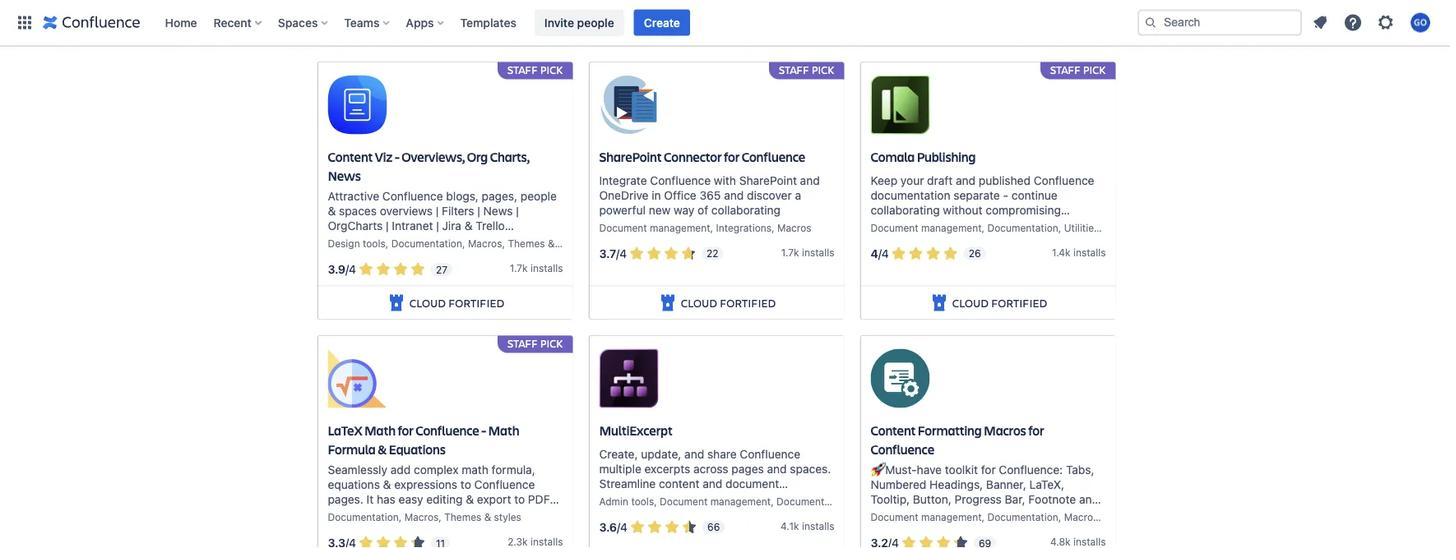 Task type: locate. For each thing, give the bounding box(es) containing it.
cloud right cloud fortified app badge icon
[[410, 21, 446, 36]]

in
[[652, 188, 661, 202]]

confluence up office
[[650, 174, 711, 187]]

jira
[[442, 219, 462, 232]]

1 vertical spatial sharepoint
[[739, 174, 797, 187]]

documentation down the bar,
[[988, 512, 1059, 523]]

0 horizontal spatial 1.7k install s
[[510, 262, 563, 274]]

content
[[918, 218, 959, 232], [659, 477, 700, 491]]

1 horizontal spatial news
[[484, 204, 513, 218]]

integrations
[[328, 234, 391, 247]]

math
[[462, 463, 489, 477]]

people right pages,
[[521, 189, 557, 203]]

1 horizontal spatial people
[[577, 16, 614, 29]]

4.8k install s
[[1051, 536, 1106, 548]]

collaborating up integrations
[[712, 203, 781, 217]]

1 horizontal spatial 1.7k install s
[[782, 247, 835, 258]]

- inside latex math for confluence - math formula & equations
[[482, 422, 486, 439]]

cloud
[[410, 21, 446, 36], [410, 295, 446, 310], [681, 295, 717, 310], [953, 295, 989, 310]]

content formatting macros for confluence image
[[871, 349, 930, 409]]

document management , documentation , macros , themes & styles
[[871, 512, 1181, 523]]

0 vertical spatial tools
[[363, 238, 386, 249]]

pages.
[[328, 493, 364, 506]]

, up '22'
[[711, 222, 713, 234]]

1 cloud fortified app badge image from the left
[[387, 293, 406, 313]]

Search field
[[1138, 9, 1302, 36]]

easy
[[399, 493, 423, 506]]

to down math
[[461, 478, 471, 492]]

3.9
[[328, 263, 346, 276]]

cloud
[[648, 21, 684, 36]]

for inside "🚀 must-have toolkit for confluence: tabs, numbered headings, banner, latex, tooltip, button, progress bar, footnote and more"
[[981, 463, 996, 477]]

sharepoint up discover
[[739, 174, 797, 187]]

office
[[664, 188, 697, 202]]

content up must-
[[871, 422, 916, 439]]

documentation for comala publishing
[[988, 222, 1059, 234]]

s for multiexcerpt
[[830, 521, 835, 532]]

your
[[901, 174, 924, 187]]

pages
[[732, 462, 764, 476]]

cloud fortified app badge image
[[387, 293, 406, 313], [658, 293, 678, 313], [930, 293, 949, 313]]

confluence inside seamlessly add complex math formula, equations & expressions to confluence pages. it has easy editing & export to pdf or word
[[474, 478, 535, 492]]

news inside content viz - overviews, org charts, news
[[328, 167, 361, 184]]

tools down orgcharts
[[363, 238, 386, 249]]

sharepoint
[[599, 148, 662, 165], [739, 174, 797, 187]]

confluence up equations
[[416, 422, 479, 439]]

create,
[[599, 447, 638, 461]]

for up confluence: on the right of page
[[1029, 422, 1044, 439]]

, left utilities
[[1059, 222, 1062, 234]]

cloud fortified for sharepoint connector for confluence
[[681, 295, 776, 310]]

staff for comala publishing
[[1051, 63, 1081, 77]]

content left viz
[[328, 148, 373, 165]]

& inside latex math for confluence - math formula & equations
[[378, 441, 387, 458]]

confluence inside content formatting macros for confluence
[[871, 441, 935, 458]]

, down trello
[[502, 238, 505, 249]]

design tools , documentation , macros , themes & styles
[[328, 238, 585, 249]]

tools down "streamline"
[[631, 496, 654, 508]]

sharepoint up integrate at the top left of page
[[599, 148, 662, 165]]

0 horizontal spatial people
[[521, 189, 557, 203]]

expressions
[[394, 478, 458, 492]]

fortified down integrations
[[720, 295, 776, 310]]

1 horizontal spatial -
[[482, 422, 486, 439]]

macros up 4.8k install s
[[1064, 512, 1099, 523]]

cloud fortified down 26
[[953, 295, 1048, 310]]

confluence inside create, update, and share confluence multiple excerpts across pages and spaces. streamline content and document management
[[740, 447, 801, 461]]

to left pdf
[[514, 493, 525, 506]]

, down the progress
[[982, 512, 985, 523]]

2 vertical spatial -
[[482, 422, 486, 439]]

has
[[377, 493, 396, 506]]

latex math for confluence - math formula & equations
[[328, 422, 519, 458]]

2 horizontal spatial cloud fortified app badge image
[[930, 293, 949, 313]]

people inside the 'invite people' button
[[577, 16, 614, 29]]

content viz - overviews, org charts, news image
[[328, 75, 387, 135]]

1 vertical spatial 1.7k
[[510, 262, 528, 274]]

2 math from the left
[[488, 422, 519, 439]]

&
[[328, 204, 336, 218], [465, 219, 473, 232], [548, 238, 555, 249], [378, 441, 387, 458], [383, 478, 391, 492], [466, 493, 474, 506], [484, 512, 491, 523], [1144, 512, 1151, 523]]

create
[[644, 16, 680, 29]]

0 vertical spatial people
[[577, 16, 614, 29]]

install for multiexcerpt
[[802, 521, 830, 532]]

content down 'without'
[[918, 218, 959, 232]]

1.7k install s down a
[[782, 247, 835, 258]]

confluence up discover
[[742, 148, 806, 165]]

confluence inside integrate confluence with sharepoint and onedrive in office 365 and discover a powerful new way of collaborating document management , integrations , macros
[[650, 174, 711, 187]]

-
[[395, 148, 400, 165], [1003, 188, 1009, 202], [482, 422, 486, 439]]

latex
[[328, 422, 362, 439]]

management down the document
[[711, 496, 771, 508]]

- right viz
[[395, 148, 400, 165]]

cloud fortified app badge image for -
[[387, 293, 406, 313]]

1 horizontal spatial collaborating
[[871, 203, 940, 217]]

people right invite
[[577, 16, 614, 29]]

0 vertical spatial 1.7k
[[782, 247, 799, 258]]

0 horizontal spatial sharepoint
[[599, 148, 662, 165]]

themes down pages,
[[508, 238, 545, 249]]

2 horizontal spatial themes
[[1104, 512, 1141, 523]]

4 for sharepoint connector for confluence
[[620, 247, 627, 261]]

fortified down design tools , documentation , macros , themes & styles at the left
[[449, 295, 505, 310]]

0 vertical spatial content
[[328, 148, 373, 165]]

styles
[[558, 238, 585, 249], [494, 512, 522, 523], [1154, 512, 1181, 523]]

macros up confluence: on the right of page
[[984, 422, 1027, 439]]

1 vertical spatial content
[[871, 422, 916, 439]]

confluence up pages
[[740, 447, 801, 461]]

equations
[[328, 478, 380, 492]]

0 horizontal spatial content
[[659, 477, 700, 491]]

for
[[724, 148, 740, 165], [398, 422, 414, 439], [1029, 422, 1044, 439], [981, 463, 996, 477]]

toolkit
[[945, 463, 978, 477]]

documentation for content viz - overviews, org charts, news
[[391, 238, 462, 249]]

formatting
[[918, 422, 982, 439]]

s for content formatting macros for confluence
[[1101, 536, 1106, 548]]

across
[[694, 462, 729, 476]]

recent
[[214, 16, 252, 29]]

and
[[800, 174, 820, 187], [956, 174, 976, 187], [724, 188, 744, 202], [685, 447, 704, 461], [767, 462, 787, 476], [703, 477, 723, 491], [1079, 493, 1099, 506]]

0 vertical spatial to
[[461, 478, 471, 492]]

sharepoint inside integrate confluence with sharepoint and onedrive in office 365 and discover a powerful new way of collaborating document management , integrations , macros
[[739, 174, 797, 187]]

26
[[969, 248, 981, 260]]

and inside "🚀 must-have toolkit for confluence: tabs, numbered headings, banner, latex, tooltip, button, progress bar, footnote and more"
[[1079, 493, 1099, 506]]

/ down finalized
[[879, 247, 882, 261]]

| left jira
[[436, 219, 439, 232]]

4 for comala publishing
[[882, 247, 889, 261]]

themes for content formatting macros for confluence
[[1104, 512, 1141, 523]]

content inside content viz - overviews, org charts, news
[[328, 148, 373, 165]]

0 horizontal spatial tools
[[363, 238, 386, 249]]

and down 'across'
[[703, 477, 723, 491]]

0 horizontal spatial cloud fortified app badge image
[[387, 293, 406, 313]]

- down published
[[1003, 188, 1009, 202]]

filters
[[442, 204, 474, 218]]

27
[[436, 264, 448, 275]]

0 horizontal spatial -
[[395, 148, 400, 165]]

confluence up continue at right top
[[1034, 174, 1095, 187]]

0 horizontal spatial collaborating
[[712, 203, 781, 217]]

confluence down formula,
[[474, 478, 535, 492]]

1 collaborating from the left
[[712, 203, 781, 217]]

content inside create, update, and share confluence multiple excerpts across pages and spaces. streamline content and document management
[[659, 477, 700, 491]]

pick for comala publishing
[[1083, 63, 1106, 77]]

management down button,
[[922, 512, 982, 523]]

1 vertical spatial tools
[[631, 496, 654, 508]]

staff pick for comala publishing
[[1051, 63, 1106, 77]]

documentation down compromising
[[988, 222, 1059, 234]]

themes for content viz - overviews, org charts, news
[[508, 238, 545, 249]]

comala publishing image
[[871, 75, 930, 135]]

/ down design
[[346, 263, 349, 276]]

1.7k down a
[[782, 247, 799, 258]]

collaborating down documentation
[[871, 203, 940, 217]]

2 horizontal spatial -
[[1003, 188, 1009, 202]]

confluence up overviews
[[382, 189, 443, 203]]

published
[[979, 174, 1031, 187]]

people
[[577, 16, 614, 29], [521, 189, 557, 203]]

confluence inside latex math for confluence - math formula & equations
[[416, 422, 479, 439]]

connector
[[664, 148, 722, 165]]

seamlessly
[[328, 463, 388, 477]]

design
[[328, 238, 360, 249]]

macros inside integrate confluence with sharepoint and onedrive in office 365 and discover a powerful new way of collaborating document management , integrations , macros
[[778, 222, 812, 234]]

0 vertical spatial content
[[918, 218, 959, 232]]

cloud fortified right cloud fortified app badge icon
[[410, 21, 505, 36]]

cloud for sharepoint
[[681, 295, 717, 310]]

s for content viz - overviews, org charts, news
[[558, 262, 563, 274]]

keep
[[871, 174, 898, 187]]

content formatting macros for confluence
[[871, 422, 1044, 458]]

styles for content viz - overviews, org charts, news
[[558, 238, 585, 249]]

2 collaborating from the left
[[871, 203, 940, 217]]

org
[[467, 148, 488, 165]]

4 for multiexcerpt
[[620, 521, 628, 535]]

cloud fortified down '22'
[[681, 295, 776, 310]]

news down pages,
[[484, 204, 513, 218]]

document
[[599, 222, 647, 234], [871, 222, 919, 234], [660, 496, 708, 508], [871, 512, 919, 523]]

macros inside content formatting macros for confluence
[[984, 422, 1027, 439]]

0 vertical spatial -
[[395, 148, 400, 165]]

, down the document
[[771, 496, 774, 508]]

cloud fortified app badge image
[[387, 19, 406, 39]]

/ down powerful
[[616, 247, 620, 261]]

math up formula
[[365, 422, 396, 439]]

it
[[367, 493, 374, 506]]

finalized
[[871, 218, 915, 232]]

1 vertical spatial news
[[484, 204, 513, 218]]

cloud down '22'
[[681, 295, 717, 310]]

/ down admin
[[617, 521, 620, 535]]

news up attractive
[[328, 167, 361, 184]]

confluence image
[[43, 13, 140, 32], [43, 13, 140, 32]]

math up formula,
[[488, 422, 519, 439]]

attractive
[[328, 189, 379, 203]]

document down powerful
[[599, 222, 647, 234]]

multiexcerpt image
[[599, 349, 659, 409]]

1 vertical spatial -
[[1003, 188, 1009, 202]]

fortified for comala publishing
[[992, 295, 1048, 310]]

and inside 'keep your draft and published confluence documentation separate - continue collaborating without compromising finalized content'
[[956, 174, 976, 187]]

0 horizontal spatial to
[[461, 478, 471, 492]]

- up math
[[482, 422, 486, 439]]

a
[[795, 188, 801, 202]]

macros
[[778, 222, 812, 234], [468, 238, 502, 249], [984, 422, 1027, 439], [405, 512, 439, 523], [1064, 512, 1099, 523]]

numbered
[[871, 478, 927, 492]]

2 cloud fortified app badge image from the left
[[658, 293, 678, 313]]

pdf
[[528, 493, 550, 506]]

management down "streamline"
[[599, 492, 669, 506]]

1 vertical spatial content
[[659, 477, 700, 491]]

compromising
[[986, 203, 1061, 217]]

| left filters
[[436, 204, 439, 218]]

themes up 4.8k install s
[[1104, 512, 1141, 523]]

0 horizontal spatial content
[[328, 148, 373, 165]]

s for sharepoint connector for confluence
[[830, 247, 835, 258]]

themes down editing at the left bottom of the page
[[444, 512, 482, 523]]

| down overviews
[[386, 219, 389, 232]]

cloud down 26
[[953, 295, 989, 310]]

1.7k for content viz - overviews, org charts, news
[[510, 262, 528, 274]]

search image
[[1144, 16, 1158, 29]]

1.7k down design tools , documentation , macros , themes & styles at the left
[[510, 262, 528, 274]]

- inside content viz - overviews, org charts, news
[[395, 148, 400, 165]]

multiple
[[599, 462, 642, 476]]

fortified right apps
[[449, 21, 505, 36]]

management down way
[[650, 222, 711, 234]]

banner
[[0, 0, 1451, 46]]

content inside 'keep your draft and published confluence documentation separate - continue collaborating without compromising finalized content'
[[918, 218, 959, 232]]

4
[[620, 247, 627, 261], [871, 247, 879, 261], [882, 247, 889, 261], [349, 263, 356, 276], [620, 521, 628, 535]]

staff for content viz - overviews, org charts, news
[[508, 63, 538, 77]]

1 vertical spatial 1.7k install s
[[510, 262, 563, 274]]

integrate
[[599, 174, 647, 187]]

1 math from the left
[[365, 422, 396, 439]]

staff pick
[[508, 63, 563, 77], [779, 63, 835, 77], [1051, 63, 1106, 77], [508, 337, 563, 351]]

discover
[[747, 188, 792, 202]]

for up banner,
[[981, 463, 996, 477]]

, down "streamline"
[[654, 496, 657, 508]]

1 horizontal spatial cloud fortified app badge image
[[658, 293, 678, 313]]

0 horizontal spatial styles
[[494, 512, 522, 523]]

1 horizontal spatial to
[[514, 493, 525, 506]]

fortified down document management , documentation , utilities , workflow
[[992, 295, 1048, 310]]

install for latex math for confluence - math formula & equations
[[531, 536, 558, 548]]

cloud fortified down 27
[[410, 295, 505, 310]]

1 horizontal spatial sharepoint
[[739, 174, 797, 187]]

global element
[[10, 0, 1135, 46]]

, down overviews
[[386, 238, 389, 249]]

0 horizontal spatial news
[[328, 167, 361, 184]]

0 vertical spatial sharepoint
[[599, 148, 662, 165]]

🚀
[[871, 463, 882, 477]]

0 vertical spatial news
[[328, 167, 361, 184]]

help icon image
[[1344, 13, 1363, 32]]

1 vertical spatial people
[[521, 189, 557, 203]]

s
[[830, 247, 835, 258], [1101, 247, 1106, 258], [558, 262, 563, 274], [830, 521, 835, 532], [558, 536, 563, 548], [1101, 536, 1106, 548]]

confluence up must-
[[871, 441, 935, 458]]

streamline
[[599, 477, 656, 491]]

and down with
[[724, 188, 744, 202]]

0 horizontal spatial math
[[365, 422, 396, 439]]

your profile and preferences image
[[1411, 13, 1431, 32]]

macros down a
[[778, 222, 812, 234]]

and up separate
[[956, 174, 976, 187]]

and up a
[[800, 174, 820, 187]]

for up equations
[[398, 422, 414, 439]]

cloud down 27
[[410, 295, 446, 310]]

styles for content formatting macros for confluence
[[1154, 512, 1181, 523]]

content inside content formatting macros for confluence
[[871, 422, 916, 439]]

pick for content viz - overviews, org charts, news
[[540, 63, 563, 77]]

1 horizontal spatial tools
[[631, 496, 654, 508]]

without
[[943, 203, 983, 217]]

documentation down intranet on the top
[[391, 238, 462, 249]]

2 horizontal spatial styles
[[1154, 512, 1181, 523]]

management down 'without'
[[922, 222, 982, 234]]

1.7k install s down pages,
[[510, 262, 563, 274]]

1 horizontal spatial math
[[488, 422, 519, 439]]

1 horizontal spatial content
[[871, 422, 916, 439]]

content
[[328, 148, 373, 165], [871, 422, 916, 439]]

macros down trello
[[468, 238, 502, 249]]

home
[[165, 16, 197, 29]]

1 horizontal spatial themes
[[508, 238, 545, 249]]

document
[[726, 477, 779, 491]]

/ for sharepoint
[[616, 247, 620, 261]]

content down excerpts
[[659, 477, 700, 491]]

1 horizontal spatial styles
[[558, 238, 585, 249]]

and down 'tabs,'
[[1079, 493, 1099, 506]]

templates link
[[455, 9, 522, 36]]

confluence
[[742, 148, 806, 165], [650, 174, 711, 187], [1034, 174, 1095, 187], [382, 189, 443, 203], [416, 422, 479, 439], [871, 441, 935, 458], [740, 447, 801, 461], [474, 478, 535, 492]]

1 horizontal spatial 1.7k
[[782, 247, 799, 258]]

fortified for content viz - overviews, org charts, news
[[449, 295, 505, 310]]

0 horizontal spatial 1.7k
[[510, 262, 528, 274]]

with
[[714, 174, 736, 187]]

0 vertical spatial 1.7k install s
[[782, 247, 835, 258]]

notification icon image
[[1311, 13, 1330, 32]]

/
[[616, 247, 620, 261], [879, 247, 882, 261], [346, 263, 349, 276], [617, 521, 620, 535]]

math
[[365, 422, 396, 439], [488, 422, 519, 439]]

1 horizontal spatial content
[[918, 218, 959, 232]]

themes
[[508, 238, 545, 249], [444, 512, 482, 523], [1104, 512, 1141, 523]]



Task type: vqa. For each thing, say whether or not it's contained in the screenshot.
content to the top
yes



Task type: describe. For each thing, give the bounding box(es) containing it.
management inside create, update, and share confluence multiple excerpts across pages and spaces. streamline content and document management
[[599, 492, 669, 506]]

documentation down it
[[328, 512, 399, 523]]

people inside attractive confluence blogs, pages, people & spaces overviews | filters | news | orgcharts | intranet | jira & trello integrations
[[521, 189, 557, 203]]

document down tooltip,
[[871, 512, 919, 523]]

document up 4 / 4
[[871, 222, 919, 234]]

news inside attractive confluence blogs, pages, people & spaces overviews | filters | news | orgcharts | intranet | jira & trello integrations
[[484, 204, 513, 218]]

confluence inside 'keep your draft and published confluence documentation separate - continue collaborating without compromising finalized content'
[[1034, 174, 1095, 187]]

overviews,
[[402, 148, 465, 165]]

latex math for confluence - math formula & equations image
[[328, 349, 387, 409]]

utilities
[[1064, 222, 1099, 234]]

headings,
[[930, 478, 983, 492]]

1 vertical spatial to
[[514, 493, 525, 506]]

s for comala publishing
[[1101, 247, 1106, 258]]

complex
[[414, 463, 459, 477]]

document management , documentation , utilities , workflow
[[871, 222, 1149, 234]]

banner,
[[986, 478, 1027, 492]]

documentation
[[871, 188, 951, 202]]

content viz - overviews, org charts, news
[[328, 148, 530, 184]]

publishing
[[917, 148, 976, 165]]

- inside 'keep your draft and published confluence documentation separate - continue collaborating without compromising finalized content'
[[1003, 188, 1009, 202]]

continue
[[1012, 188, 1058, 202]]

tools for design
[[363, 238, 386, 249]]

draft
[[927, 174, 953, 187]]

overviews
[[380, 204, 433, 218]]

progress
[[955, 493, 1002, 506]]

teams button
[[339, 9, 396, 36]]

1.7k install s for sharepoint connector for confluence
[[782, 247, 835, 258]]

, down discover
[[772, 222, 775, 234]]

1.4k
[[1052, 247, 1071, 258]]

home link
[[160, 9, 202, 36]]

for inside content formatting macros for confluence
[[1029, 422, 1044, 439]]

templates
[[460, 16, 517, 29]]

charts,
[[490, 148, 530, 165]]

sharepoint connector for confluence image
[[599, 75, 659, 135]]

export
[[477, 493, 511, 506]]

word
[[342, 508, 370, 521]]

more
[[871, 508, 898, 521]]

spaces
[[339, 204, 377, 218]]

| up trello
[[478, 204, 480, 218]]

| down pages,
[[516, 204, 519, 218]]

settings icon image
[[1377, 13, 1396, 32]]

, down filters
[[462, 238, 465, 249]]

attractive confluence blogs, pages, people & spaces overviews | filters | news | orgcharts | intranet | jira & trello integrations
[[328, 189, 557, 247]]

sharepoint connector for confluence
[[599, 148, 806, 165]]

document inside integrate confluence with sharepoint and onedrive in office 365 and discover a powerful new way of collaborating document management , integrations , macros
[[599, 222, 647, 234]]

cloud fortified for content viz - overviews, org charts, news
[[410, 295, 505, 310]]

cloud fortified app badge image for for
[[658, 293, 678, 313]]

22
[[707, 248, 719, 260]]

must-
[[886, 463, 917, 477]]

pick for sharepoint connector for confluence
[[812, 63, 835, 77]]

pages,
[[482, 189, 518, 203]]

separate
[[954, 188, 1000, 202]]

4.1k install s
[[781, 521, 835, 532]]

2.3k install s
[[508, 536, 563, 548]]

integrate confluence with sharepoint and onedrive in office 365 and discover a powerful new way of collaborating document management , integrations , macros
[[599, 174, 820, 234]]

4.1k
[[781, 521, 799, 532]]

2.3k
[[508, 536, 528, 548]]

teams
[[344, 16, 380, 29]]

viz
[[375, 148, 393, 165]]

cloud for content
[[410, 295, 446, 310]]

for inside latex math for confluence - math formula & equations
[[398, 422, 414, 439]]

for up with
[[724, 148, 740, 165]]

/ for content
[[346, 263, 349, 276]]

workflow
[[1105, 222, 1149, 234]]

install for sharepoint connector for confluence
[[802, 247, 830, 258]]

3.6
[[599, 521, 617, 535]]

/ for comala
[[879, 247, 882, 261]]

collaborating inside 'keep your draft and published confluence documentation separate - continue collaborating without compromising finalized content'
[[871, 203, 940, 217]]

intranet
[[392, 219, 433, 232]]

and up 'across'
[[685, 447, 704, 461]]

1.7k for sharepoint connector for confluence
[[782, 247, 799, 258]]

documentation , macros , themes & styles
[[328, 512, 522, 523]]

4 for content viz - overviews, org charts, news
[[349, 263, 356, 276]]

security
[[687, 21, 738, 36]]

, up 4.8k install s
[[1099, 512, 1102, 523]]

s for latex math for confluence - math formula & equations
[[558, 536, 563, 548]]

admin tools , document management , documentation
[[599, 496, 848, 508]]

, down editing at the left bottom of the page
[[439, 512, 442, 523]]

collaborating inside integrate confluence with sharepoint and onedrive in office 365 and discover a powerful new way of collaborating document management , integrations , macros
[[712, 203, 781, 217]]

equations
[[389, 441, 446, 458]]

footnote
[[1029, 493, 1076, 506]]

cloud fortified for comala publishing
[[953, 295, 1048, 310]]

, left workflow
[[1099, 222, 1102, 234]]

cloud security participant
[[648, 21, 809, 36]]

keep your draft and published confluence documentation separate - continue collaborating without compromising finalized content
[[871, 174, 1095, 232]]

invite
[[545, 16, 574, 29]]

document down excerpts
[[660, 496, 708, 508]]

1.4k install s
[[1052, 247, 1106, 258]]

recent button
[[209, 9, 268, 36]]

invite people
[[545, 16, 614, 29]]

add
[[391, 463, 411, 477]]

excerpts
[[645, 462, 691, 476]]

seamlessly add complex math formula, equations & expressions to confluence pages. it has easy editing & export to pdf or word
[[328, 463, 550, 521]]

participant
[[741, 21, 809, 36]]

staff pick for sharepoint connector for confluence
[[779, 63, 835, 77]]

0 horizontal spatial themes
[[444, 512, 482, 523]]

install for content viz - overviews, org charts, news
[[531, 262, 558, 274]]

content for content formatting macros for confluence
[[871, 422, 916, 439]]

content for content viz - overviews, org charts, news
[[328, 148, 373, 165]]

spaces.
[[790, 462, 831, 476]]

update,
[[641, 447, 682, 461]]

formula,
[[492, 463, 535, 477]]

spaces button
[[273, 9, 334, 36]]

tabs,
[[1066, 463, 1095, 477]]

documentation for content formatting macros for confluence
[[988, 512, 1059, 523]]

66
[[708, 522, 720, 534]]

staff pick for latex math for confluence - math formula & equations
[[508, 337, 563, 351]]

3.7
[[599, 247, 616, 261]]

365
[[700, 188, 721, 202]]

confluence inside attractive confluence blogs, pages, people & spaces overviews | filters | news | orgcharts | intranet | jira & trello integrations
[[382, 189, 443, 203]]

documentation up 4.1k install s in the right of the page
[[777, 496, 848, 508]]

onedrive
[[599, 188, 649, 202]]

3 cloud fortified app badge image from the left
[[930, 293, 949, 313]]

staff for sharepoint connector for confluence
[[779, 63, 809, 77]]

cloud for comala
[[953, 295, 989, 310]]

and up the document
[[767, 462, 787, 476]]

confluence:
[[999, 463, 1063, 477]]

powerful
[[599, 203, 646, 217]]

latex,
[[1030, 478, 1065, 492]]

appswitcher icon image
[[15, 13, 35, 32]]

new
[[649, 203, 671, 217]]

pick for latex math for confluence - math formula & equations
[[540, 337, 563, 351]]

staff pick for content viz - overviews, org charts, news
[[508, 63, 563, 77]]

fortified for sharepoint connector for confluence
[[720, 295, 776, 310]]

install for comala publishing
[[1074, 247, 1101, 258]]

apps button
[[401, 9, 451, 36]]

multiexcerpt
[[599, 422, 673, 439]]

staff for latex math for confluence - math formula & equations
[[508, 337, 538, 351]]

3.9 / 4
[[328, 263, 356, 276]]

management inside integrate confluence with sharepoint and onedrive in office 365 and discover a powerful new way of collaborating document management , integrations , macros
[[650, 222, 711, 234]]

install for content formatting macros for confluence
[[1074, 536, 1101, 548]]

editing
[[426, 493, 463, 506]]

bar,
[[1005, 493, 1026, 506]]

, down 'without'
[[982, 222, 985, 234]]

trello
[[476, 219, 505, 232]]

comala publishing
[[871, 148, 976, 165]]

, down easy
[[399, 512, 402, 523]]

tools for admin
[[631, 496, 654, 508]]

4 / 4
[[871, 247, 889, 261]]

banner containing home
[[0, 0, 1451, 46]]

1.7k install s for content viz - overviews, org charts, news
[[510, 262, 563, 274]]

create link
[[634, 9, 690, 36]]

share
[[708, 447, 737, 461]]

admin
[[599, 496, 629, 508]]

macros down easy
[[405, 512, 439, 523]]

tooltip,
[[871, 493, 910, 506]]

, down footnote at right bottom
[[1059, 512, 1062, 523]]



